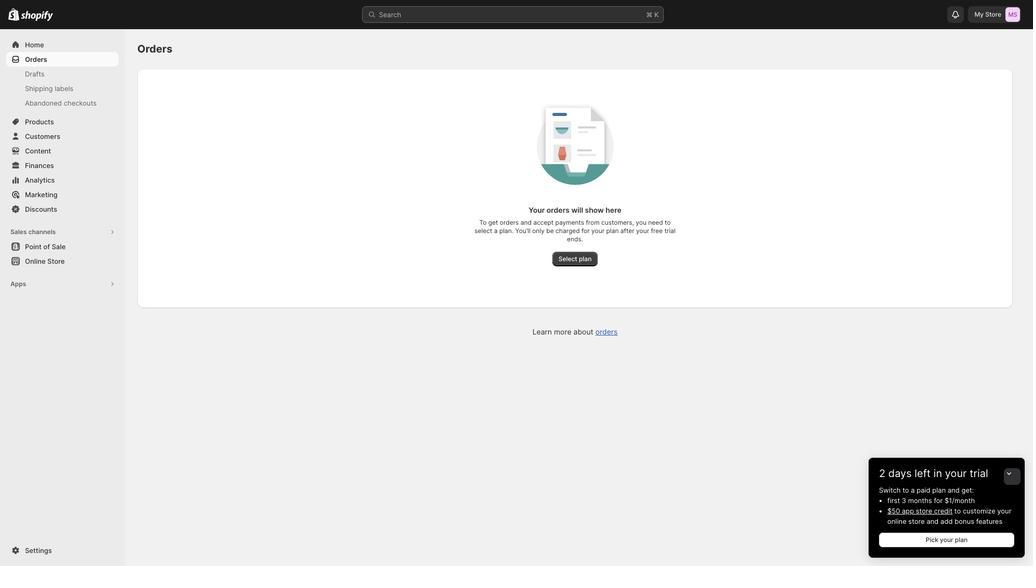 Task type: locate. For each thing, give the bounding box(es) containing it.
for inside 2 days left in your trial element
[[934, 496, 943, 505]]

2 days left in your trial button
[[869, 458, 1025, 480]]

switch to a paid plan and get:
[[880, 486, 974, 494]]

store down sale
[[47, 257, 65, 265]]

0 vertical spatial orders
[[547, 206, 570, 214]]

store
[[916, 507, 933, 515], [909, 517, 925, 526]]

0 vertical spatial store
[[986, 10, 1002, 18]]

2 horizontal spatial orders
[[596, 327, 618, 336]]

1 horizontal spatial orders
[[547, 206, 570, 214]]

apps
[[10, 280, 26, 288]]

orders link
[[596, 327, 618, 336]]

for inside "your orders will show here to get orders and accept payments from customers, you need to select a plan. you'll only be charged for your plan after your free trial ends."
[[582, 227, 590, 235]]

search
[[379, 10, 401, 19]]

bonus
[[955, 517, 975, 526]]

1 horizontal spatial store
[[986, 10, 1002, 18]]

orders up plan.
[[500, 219, 519, 226]]

to down "$1/month"
[[955, 507, 961, 515]]

products
[[25, 118, 54, 126]]

plan inside "your orders will show here to get orders and accept payments from customers, you need to select a plan. you'll only be charged for your plan after your free trial ends."
[[607, 227, 619, 235]]

online store
[[25, 257, 65, 265]]

1 horizontal spatial to
[[903, 486, 909, 494]]

trial right the free at the right top of page
[[665, 227, 676, 235]]

and inside to customize your online store and add bonus features
[[927, 517, 939, 526]]

add
[[941, 517, 953, 526]]

0 vertical spatial and
[[521, 219, 532, 226]]

and left add
[[927, 517, 939, 526]]

ends.
[[567, 235, 583, 243]]

store down months
[[916, 507, 933, 515]]

your right in on the right of the page
[[945, 467, 967, 480]]

0 vertical spatial for
[[582, 227, 590, 235]]

0 vertical spatial trial
[[665, 227, 676, 235]]

your inside pick your plan 'link'
[[940, 536, 954, 544]]

select
[[475, 227, 493, 235]]

0 vertical spatial a
[[494, 227, 498, 235]]

orders right about
[[596, 327, 618, 336]]

settings
[[25, 546, 52, 555]]

select plan
[[559, 255, 592, 263]]

a inside "your orders will show here to get orders and accept payments from customers, you need to select a plan. you'll only be charged for your plan after your free trial ends."
[[494, 227, 498, 235]]

to customize your online store and add bonus features
[[888, 507, 1012, 526]]

your orders will show here to get orders and accept payments from customers, you need to select a plan. you'll only be charged for your plan after your free trial ends.
[[475, 206, 676, 243]]

store inside button
[[47, 257, 65, 265]]

a down get
[[494, 227, 498, 235]]

select plan link
[[553, 252, 598, 266]]

trial
[[665, 227, 676, 235], [970, 467, 989, 480]]

sale
[[52, 243, 66, 251]]

paid
[[917, 486, 931, 494]]

content link
[[6, 144, 119, 158]]

orders
[[547, 206, 570, 214], [500, 219, 519, 226], [596, 327, 618, 336]]

drafts
[[25, 70, 45, 78]]

first
[[888, 496, 900, 505]]

need
[[649, 219, 663, 226]]

3
[[902, 496, 907, 505]]

will
[[572, 206, 583, 214]]

app
[[902, 507, 914, 515]]

2 vertical spatial orders
[[596, 327, 618, 336]]

0 horizontal spatial orders
[[25, 55, 47, 63]]

your down from
[[592, 227, 605, 235]]

finances
[[25, 161, 54, 170]]

2 vertical spatial and
[[927, 517, 939, 526]]

1 vertical spatial for
[[934, 496, 943, 505]]

0 horizontal spatial trial
[[665, 227, 676, 235]]

a
[[494, 227, 498, 235], [911, 486, 915, 494]]

2 vertical spatial to
[[955, 507, 961, 515]]

orders up payments
[[547, 206, 570, 214]]

store down '$50 app store credit' link
[[909, 517, 925, 526]]

and up you'll
[[521, 219, 532, 226]]

a left paid
[[911, 486, 915, 494]]

0 horizontal spatial a
[[494, 227, 498, 235]]

your right 'pick'
[[940, 536, 954, 544]]

and for switch
[[948, 486, 960, 494]]

analytics
[[25, 176, 55, 184]]

1 horizontal spatial for
[[934, 496, 943, 505]]

discounts
[[25, 205, 57, 213]]

my store
[[975, 10, 1002, 18]]

0 horizontal spatial for
[[582, 227, 590, 235]]

trial up get:
[[970, 467, 989, 480]]

first 3 months for $1/month
[[888, 496, 975, 505]]

shipping
[[25, 84, 53, 93]]

0 horizontal spatial to
[[665, 219, 671, 226]]

2 horizontal spatial and
[[948, 486, 960, 494]]

your down you
[[637, 227, 650, 235]]

marketing
[[25, 190, 58, 199]]

more
[[554, 327, 572, 336]]

you'll
[[516, 227, 531, 235]]

1 horizontal spatial a
[[911, 486, 915, 494]]

settings link
[[6, 543, 119, 558]]

1 vertical spatial trial
[[970, 467, 989, 480]]

store
[[986, 10, 1002, 18], [47, 257, 65, 265]]

0 horizontal spatial store
[[47, 257, 65, 265]]

0 horizontal spatial and
[[521, 219, 532, 226]]

to inside "your orders will show here to get orders and accept payments from customers, you need to select a plan. you'll only be charged for your plan after your free trial ends."
[[665, 219, 671, 226]]

for up credit at bottom right
[[934, 496, 943, 505]]

channels
[[28, 228, 56, 236]]

learn more about orders
[[533, 327, 618, 336]]

online store link
[[6, 254, 119, 269]]

abandoned
[[25, 99, 62, 107]]

point of sale button
[[0, 239, 125, 254]]

of
[[43, 243, 50, 251]]

to
[[665, 219, 671, 226], [903, 486, 909, 494], [955, 507, 961, 515]]

discounts link
[[6, 202, 119, 216]]

point of sale
[[25, 243, 66, 251]]

online
[[25, 257, 46, 265]]

1 vertical spatial store
[[909, 517, 925, 526]]

your up features
[[998, 507, 1012, 515]]

1 horizontal spatial and
[[927, 517, 939, 526]]

customers,
[[602, 219, 634, 226]]

plan right select
[[579, 255, 592, 263]]

your
[[592, 227, 605, 235], [637, 227, 650, 235], [945, 467, 967, 480], [998, 507, 1012, 515], [940, 536, 954, 544]]

orders link
[[6, 52, 119, 67]]

plan
[[607, 227, 619, 235], [579, 255, 592, 263], [933, 486, 946, 494], [955, 536, 968, 544]]

pick
[[926, 536, 939, 544]]

0 vertical spatial to
[[665, 219, 671, 226]]

plan down customers,
[[607, 227, 619, 235]]

and up "$1/month"
[[948, 486, 960, 494]]

here
[[606, 206, 622, 214]]

to up the "3"
[[903, 486, 909, 494]]

1 horizontal spatial trial
[[970, 467, 989, 480]]

store for my store
[[986, 10, 1002, 18]]

1 vertical spatial and
[[948, 486, 960, 494]]

plan down bonus
[[955, 536, 968, 544]]

0 horizontal spatial orders
[[500, 219, 519, 226]]

sales channels
[[10, 228, 56, 236]]

to right need
[[665, 219, 671, 226]]

charged
[[556, 227, 580, 235]]

online
[[888, 517, 907, 526]]

$50 app store credit
[[888, 507, 953, 515]]

1 vertical spatial store
[[47, 257, 65, 265]]

store right the my
[[986, 10, 1002, 18]]

your
[[529, 206, 545, 214]]

2 horizontal spatial to
[[955, 507, 961, 515]]

$50 app store credit link
[[888, 507, 953, 515]]

1 horizontal spatial orders
[[137, 43, 172, 55]]

you
[[636, 219, 647, 226]]

for down from
[[582, 227, 590, 235]]

show
[[585, 206, 604, 214]]

1 vertical spatial to
[[903, 486, 909, 494]]



Task type: describe. For each thing, give the bounding box(es) containing it.
accept
[[534, 219, 554, 226]]

apps button
[[6, 277, 119, 291]]

be
[[547, 227, 554, 235]]

home
[[25, 41, 44, 49]]

plan.
[[500, 227, 514, 235]]

after
[[621, 227, 635, 235]]

customize
[[963, 507, 996, 515]]

switch
[[880, 486, 901, 494]]

features
[[977, 517, 1003, 526]]

shopify image
[[8, 8, 19, 21]]

select
[[559, 255, 578, 263]]

online store button
[[0, 254, 125, 269]]

⌘ k
[[647, 10, 659, 19]]

to inside to customize your online store and add bonus features
[[955, 507, 961, 515]]

1 vertical spatial a
[[911, 486, 915, 494]]

months
[[909, 496, 932, 505]]

and inside "your orders will show here to get orders and accept payments from customers, you need to select a plan. you'll only be charged for your plan after your free trial ends."
[[521, 219, 532, 226]]

content
[[25, 147, 51, 155]]

shipping labels
[[25, 84, 73, 93]]

and for to
[[927, 517, 939, 526]]

store for online store
[[47, 257, 65, 265]]

0 vertical spatial store
[[916, 507, 933, 515]]

sales channels button
[[6, 225, 119, 239]]

about
[[574, 327, 594, 336]]

abandoned checkouts
[[25, 99, 97, 107]]

orders inside orders link
[[25, 55, 47, 63]]

my
[[975, 10, 984, 18]]

your inside 2 days left in your trial dropdown button
[[945, 467, 967, 480]]

1 vertical spatial orders
[[500, 219, 519, 226]]

abandoned checkouts link
[[6, 96, 119, 110]]

point
[[25, 243, 42, 251]]

store inside to customize your online store and add bonus features
[[909, 517, 925, 526]]

products link
[[6, 114, 119, 129]]

point of sale link
[[6, 239, 119, 254]]

finances link
[[6, 158, 119, 173]]

credit
[[935, 507, 953, 515]]

sales
[[10, 228, 27, 236]]

to
[[480, 219, 487, 226]]

$1/month
[[945, 496, 975, 505]]

⌘
[[647, 10, 653, 19]]

from
[[586, 219, 600, 226]]

2 days left in your trial element
[[869, 485, 1025, 558]]

checkouts
[[64, 99, 97, 107]]

get:
[[962, 486, 974, 494]]

2
[[880, 467, 886, 480]]

days
[[889, 467, 912, 480]]

marketing link
[[6, 187, 119, 202]]

my store image
[[1006, 7, 1021, 22]]

left
[[915, 467, 931, 480]]

plan inside 'link'
[[955, 536, 968, 544]]

payments
[[556, 219, 584, 226]]

trial inside dropdown button
[[970, 467, 989, 480]]

shopify image
[[21, 11, 53, 21]]

in
[[934, 467, 943, 480]]

drafts link
[[6, 67, 119, 81]]

customers
[[25, 132, 60, 141]]

analytics link
[[6, 173, 119, 187]]

trial inside "your orders will show here to get orders and accept payments from customers, you need to select a plan. you'll only be charged for your plan after your free trial ends."
[[665, 227, 676, 235]]

pick your plan
[[926, 536, 968, 544]]

k
[[655, 10, 659, 19]]

$50
[[888, 507, 900, 515]]

pick your plan link
[[880, 533, 1015, 547]]

learn
[[533, 327, 552, 336]]

customers link
[[6, 129, 119, 144]]

your inside to customize your online store and add bonus features
[[998, 507, 1012, 515]]

free
[[651, 227, 663, 235]]

shipping labels link
[[6, 81, 119, 96]]

home link
[[6, 37, 119, 52]]

get
[[489, 219, 498, 226]]

2 days left in your trial
[[880, 467, 989, 480]]

labels
[[55, 84, 73, 93]]

plan up first 3 months for $1/month
[[933, 486, 946, 494]]

only
[[532, 227, 545, 235]]



Task type: vqa. For each thing, say whether or not it's contained in the screenshot.
Last to the top
no



